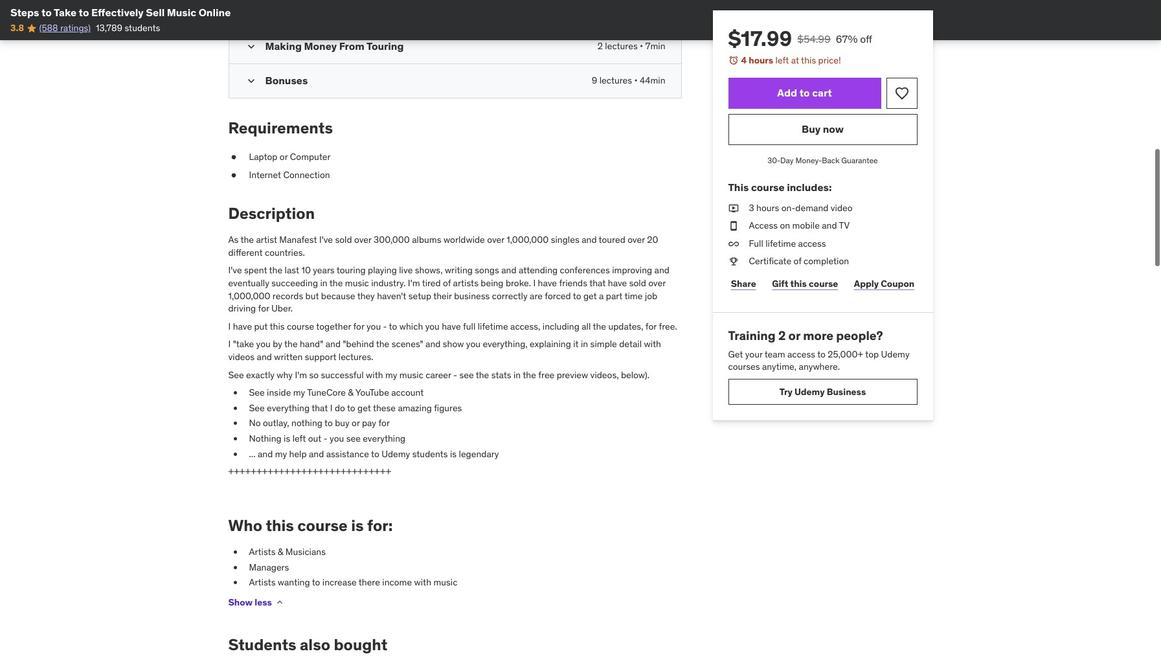 Task type: describe. For each thing, give the bounding box(es) containing it.
i left "take
[[228, 339, 231, 350]]

steps
[[10, 6, 39, 19]]

0 horizontal spatial that
[[312, 402, 328, 414]]

anytime,
[[763, 361, 797, 373]]

are
[[530, 290, 543, 302]]

0 vertical spatial sold
[[335, 234, 352, 246]]

0 horizontal spatial with
[[366, 369, 383, 381]]

2 horizontal spatial is
[[450, 448, 457, 460]]

0 vertical spatial i've
[[319, 234, 333, 246]]

0 horizontal spatial is
[[284, 433, 290, 444]]

simple
[[591, 339, 617, 350]]

hours for 3
[[757, 202, 780, 214]]

and right the ...
[[258, 448, 273, 460]]

xsmall image for certificate
[[729, 256, 739, 268]]

2 vertical spatial is
[[351, 516, 364, 536]]

9
[[592, 75, 598, 86]]

0 vertical spatial see
[[228, 369, 244, 381]]

put
[[254, 321, 268, 332]]

guarantee
[[842, 155, 878, 165]]

to up the ratings)
[[79, 6, 89, 19]]

being
[[481, 277, 504, 289]]

now
[[823, 122, 844, 135]]

tunecore
[[307, 387, 346, 399]]

1 horizontal spatial see
[[460, 369, 474, 381]]

to right assistance
[[371, 448, 380, 460]]

no
[[249, 418, 261, 429]]

and left toured
[[582, 234, 597, 246]]

to inside add to cart 'button'
[[800, 86, 810, 99]]

0 horizontal spatial or
[[280, 151, 288, 163]]

10
[[302, 265, 311, 276]]

add to cart
[[778, 86, 832, 99]]

xsmall image for full
[[729, 238, 739, 250]]

you down buy
[[330, 433, 344, 444]]

apply coupon button
[[852, 271, 918, 297]]

courses
[[729, 361, 760, 373]]

wishlist image
[[895, 85, 910, 101]]

and up job
[[655, 265, 670, 276]]

udemy inside training 2 or more people? get your team access to 25,000+ top udemy courses anytime, anywhere.
[[882, 348, 910, 360]]

xsmall image inside show less button
[[275, 597, 285, 608]]

less
[[255, 596, 272, 608]]

4 hours left at this price!
[[742, 54, 842, 66]]

0 vertical spatial lifetime
[[766, 238, 796, 249]]

including
[[543, 321, 580, 332]]

and up broke.
[[502, 265, 517, 276]]

"behind
[[343, 339, 374, 350]]

songs
[[475, 265, 499, 276]]

and left show
[[426, 339, 441, 350]]

and left tv
[[822, 220, 838, 231]]

and up support
[[326, 339, 341, 350]]

2 horizontal spatial with
[[644, 339, 662, 350]]

to right the 'do'
[[347, 402, 356, 414]]

9 lectures • 44min
[[592, 75, 666, 86]]

0 horizontal spatial 1,000,000
[[228, 290, 271, 302]]

stats
[[492, 369, 512, 381]]

as the artist manafest i've sold over 300,000 albums worldwide over 1,000,000 singles and toured over 20 different countries. i've spent the last 10 years touring playing live shows, writing songs and attending conferences improving and eventually succeeding in the music industry. i'm tired of artists being broke. i have friends that have sold over 1,000,000 records but because they haven't setup their business correctly are forced to get a part time job driving for uber. i have put this course together for you - to which you have full lifetime access, including all the updates, for free. i "take you by the hand" and "behind the scenes" and show you everything, explaining it in simple detail with videos and written support lectures. see exactly why i'm so successful with my music career - see the stats in the free preview videos, below). see inside my tunecore & youtube account see everything that i do to get these amazing figures no outlay, nothing to buy or pay for nothing is left out - you see everything ... and my help and assistance to udemy students is legendary +++++++++++++++++++++++++++++
[[228, 234, 678, 478]]

artist
[[256, 234, 277, 246]]

3.8
[[10, 22, 24, 34]]

0 horizontal spatial everything
[[267, 402, 310, 414]]

tv
[[839, 220, 850, 231]]

records
[[273, 290, 303, 302]]

the left last
[[269, 265, 283, 276]]

xsmall image for access
[[729, 220, 739, 232]]

over left 300,000
[[354, 234, 372, 246]]

this
[[729, 181, 749, 194]]

have down "attending"
[[538, 277, 557, 289]]

together
[[316, 321, 351, 332]]

lectures.
[[339, 351, 374, 363]]

1 vertical spatial see
[[249, 387, 265, 399]]

steps to take to effectively sell music online
[[10, 6, 231, 19]]

udemy inside try udemy business link
[[795, 386, 825, 398]]

improving
[[612, 265, 653, 276]]

you down full
[[466, 339, 481, 350]]

3 hours on-demand video
[[749, 202, 853, 214]]

computer
[[290, 151, 331, 163]]

full lifetime access
[[749, 238, 827, 249]]

over up job
[[649, 277, 666, 289]]

detail
[[620, 339, 642, 350]]

hand"
[[300, 339, 324, 350]]

44min
[[640, 75, 666, 86]]

you up the "behind
[[367, 321, 381, 332]]

the right the all
[[593, 321, 607, 332]]

course inside as the artist manafest i've sold over 300,000 albums worldwide over 1,000,000 singles and toured over 20 different countries. i've spent the last 10 years touring playing live shows, writing songs and attending conferences improving and eventually succeeding in the music industry. i'm tired of artists being broke. i have friends that have sold over 1,000,000 records but because they haven't setup their business correctly are forced to get a part time job driving for uber. i have put this course together for you - to which you have full lifetime access, including all the updates, for free. i "take you by the hand" and "behind the scenes" and show you everything, explaining it in simple detail with videos and written support lectures. see exactly why i'm so successful with my music career - see the stats in the free preview videos, below). see inside my tunecore & youtube account see everything that i do to get these amazing figures no outlay, nothing to buy or pay for nothing is left out - you see everything ... and my help and assistance to udemy students is legendary +++++++++++++++++++++++++++++
[[287, 321, 314, 332]]

all
[[582, 321, 591, 332]]

1 vertical spatial sold
[[630, 277, 647, 289]]

amazing
[[398, 402, 432, 414]]

who this course is for:
[[228, 516, 393, 536]]

0 vertical spatial my
[[386, 369, 397, 381]]

for up put
[[258, 303, 269, 314]]

these
[[373, 402, 396, 414]]

support
[[305, 351, 337, 363]]

industry.
[[371, 277, 406, 289]]

tired
[[422, 277, 441, 289]]

i left the 'do'
[[330, 402, 333, 414]]

0 vertical spatial access
[[799, 238, 827, 249]]

have down driving
[[233, 321, 252, 332]]

you right which
[[425, 321, 440, 332]]

have up part
[[608, 277, 627, 289]]

gift this course link
[[770, 271, 841, 297]]

2 vertical spatial see
[[249, 402, 265, 414]]

xsmall image for requirements
[[228, 151, 239, 164]]

who
[[228, 516, 262, 536]]

1 horizontal spatial -
[[383, 321, 387, 332]]

connection
[[283, 169, 330, 181]]

0 vertical spatial students
[[125, 22, 160, 34]]

attending
[[519, 265, 558, 276]]

over right worldwide
[[487, 234, 505, 246]]

add to cart button
[[729, 77, 882, 109]]

you left by
[[256, 339, 271, 350]]

left inside as the artist manafest i've sold over 300,000 albums worldwide over 1,000,000 singles and toured over 20 different countries. i've spent the last 10 years touring playing live shows, writing songs and attending conferences improving and eventually succeeding in the music industry. i'm tired of artists being broke. i have friends that have sold over 1,000,000 records but because they haven't setup their business correctly are forced to get a part time job driving for uber. i have put this course together for you - to which you have full lifetime access, including all the updates, for free. i "take you by the hand" and "behind the scenes" and show you everything, explaining it in simple detail with videos and written support lectures. see exactly why i'm so successful with my music career - see the stats in the free preview videos, below). see inside my tunecore & youtube account see everything that i do to get these amazing figures no outlay, nothing to buy or pay for nothing is left out - you see everything ... and my help and assistance to udemy students is legendary +++++++++++++++++++++++++++++
[[293, 433, 306, 444]]

help
[[289, 448, 307, 460]]

this course includes:
[[729, 181, 832, 194]]

2 inside training 2 or more people? get your team access to 25,000+ top udemy courses anytime, anywhere.
[[779, 328, 786, 343]]

written
[[274, 351, 303, 363]]

account
[[392, 387, 424, 399]]

this right who
[[266, 516, 294, 536]]

67%
[[836, 32, 858, 45]]

the up "written"
[[284, 339, 298, 350]]

conferences
[[560, 265, 610, 276]]

uber.
[[272, 303, 293, 314]]

1 vertical spatial i've
[[228, 265, 242, 276]]

300,000
[[374, 234, 410, 246]]

increase
[[323, 577, 357, 589]]

demand
[[796, 202, 829, 214]]

1 horizontal spatial get
[[584, 290, 597, 302]]

figures
[[434, 402, 462, 414]]

access on mobile and tv
[[749, 220, 850, 231]]

students also bought
[[228, 635, 388, 655]]

so
[[309, 369, 319, 381]]

to up (588
[[41, 6, 52, 19]]

share
[[731, 278, 757, 289]]

succeeding
[[272, 277, 318, 289]]

broke.
[[506, 277, 531, 289]]

free.
[[659, 321, 678, 332]]

3
[[749, 202, 755, 214]]

everything,
[[483, 339, 528, 350]]

for left free.
[[646, 321, 657, 332]]

7min
[[646, 40, 666, 52]]

1 vertical spatial music
[[400, 369, 424, 381]]

pay
[[362, 418, 377, 429]]

25,000+
[[828, 348, 864, 360]]

with inside the artists & musicians managers artists wanting to increase there income with music
[[414, 577, 432, 589]]

0 horizontal spatial -
[[324, 433, 328, 444]]

correctly
[[492, 290, 528, 302]]

bought
[[334, 635, 388, 655]]

this right at
[[802, 54, 817, 66]]

1 vertical spatial i'm
[[295, 369, 307, 381]]

share button
[[729, 271, 759, 297]]

i up are
[[534, 277, 536, 289]]

& inside the artists & musicians managers artists wanting to increase there income with music
[[278, 546, 283, 558]]

and up the exactly
[[257, 351, 272, 363]]

mobile
[[793, 220, 820, 231]]

and down out
[[309, 448, 324, 460]]

music inside the artists & musicians managers artists wanting to increase there income with music
[[434, 577, 458, 589]]

(588 ratings)
[[39, 22, 91, 34]]

1 vertical spatial everything
[[363, 433, 406, 444]]

2 vertical spatial my
[[275, 448, 287, 460]]

show less button
[[228, 590, 285, 616]]

making
[[265, 40, 302, 53]]

preview
[[557, 369, 589, 381]]

i down driving
[[228, 321, 231, 332]]

take
[[54, 6, 76, 19]]

scenes"
[[392, 339, 424, 350]]

the up the different
[[241, 234, 254, 246]]

udemy inside as the artist manafest i've sold over 300,000 albums worldwide over 1,000,000 singles and toured over 20 different countries. i've spent the last 10 years touring playing live shows, writing songs and attending conferences improving and eventually succeeding in the music industry. i'm tired of artists being broke. i have friends that have sold over 1,000,000 records but because they haven't setup their business correctly are forced to get a part time job driving for uber. i have put this course together for you - to which you have full lifetime access, including all the updates, for free. i "take you by the hand" and "behind the scenes" and show you everything, explaining it in simple detail with videos and written support lectures. see exactly why i'm so successful with my music career - see the stats in the free preview videos, below). see inside my tunecore & youtube account see everything that i do to get these amazing figures no outlay, nothing to buy or pay for nothing is left out - you see everything ... and my help and assistance to udemy students is legendary +++++++++++++++++++++++++++++
[[382, 448, 410, 460]]

forced
[[545, 290, 571, 302]]

outlay,
[[263, 418, 289, 429]]

manafest
[[279, 234, 317, 246]]

successful
[[321, 369, 364, 381]]

for right pay
[[379, 418, 390, 429]]



Task type: locate. For each thing, give the bounding box(es) containing it.
0 horizontal spatial left
[[293, 433, 306, 444]]

as
[[228, 234, 239, 246]]

1 vertical spatial artists
[[249, 577, 276, 589]]

0 vertical spatial of
[[794, 256, 802, 267]]

i'm
[[408, 277, 420, 289], [295, 369, 307, 381]]

alarm image
[[729, 55, 739, 65]]

0 vertical spatial i'm
[[408, 277, 420, 289]]

0 horizontal spatial music
[[345, 277, 369, 289]]

with right the detail
[[644, 339, 662, 350]]

0 vertical spatial in
[[320, 277, 328, 289]]

music down "touring"
[[345, 277, 369, 289]]

1 horizontal spatial everything
[[363, 433, 406, 444]]

i've right manafest
[[319, 234, 333, 246]]

1 vertical spatial that
[[312, 402, 328, 414]]

artists up managers
[[249, 546, 276, 558]]

certificate of completion
[[749, 256, 850, 267]]

that down tunecore
[[312, 402, 328, 414]]

toured
[[599, 234, 626, 246]]

0 horizontal spatial sold
[[335, 234, 352, 246]]

setup
[[409, 290, 432, 302]]

+++++++++++++++++++++++++++++
[[228, 466, 391, 478]]

2 horizontal spatial in
[[581, 339, 589, 350]]

or up internet connection
[[280, 151, 288, 163]]

1 vertical spatial get
[[358, 402, 371, 414]]

legendary
[[459, 448, 499, 460]]

the left free
[[523, 369, 536, 381]]

xsmall image
[[228, 151, 239, 164], [729, 202, 739, 215]]

music
[[167, 6, 196, 19]]

internet connection
[[249, 169, 330, 181]]

career
[[426, 369, 451, 381]]

over
[[354, 234, 372, 246], [487, 234, 505, 246], [628, 234, 645, 246], [649, 277, 666, 289]]

0 horizontal spatial i've
[[228, 265, 242, 276]]

music right income
[[434, 577, 458, 589]]

lectures for making money from touring
[[605, 40, 638, 52]]

for up the "behind
[[353, 321, 365, 332]]

2 horizontal spatial music
[[434, 577, 458, 589]]

over left 20
[[628, 234, 645, 246]]

1 vertical spatial •
[[635, 75, 638, 86]]

have
[[538, 277, 557, 289], [608, 277, 627, 289], [233, 321, 252, 332], [442, 321, 461, 332]]

youtube
[[356, 387, 389, 399]]

1 horizontal spatial my
[[293, 387, 305, 399]]

small image for making money from touring
[[245, 40, 258, 53]]

- right out
[[324, 433, 328, 444]]

xsmall image left 3
[[729, 202, 739, 215]]

sold
[[335, 234, 352, 246], [630, 277, 647, 289]]

this right put
[[270, 321, 285, 332]]

20
[[647, 234, 659, 246]]

to down friends
[[573, 290, 582, 302]]

2 artists from the top
[[249, 577, 276, 589]]

xsmall image
[[228, 169, 239, 182], [729, 220, 739, 232], [729, 238, 739, 250], [729, 256, 739, 268], [275, 597, 285, 608]]

0 vertical spatial small image
[[245, 40, 258, 53]]

2 horizontal spatial or
[[789, 328, 801, 343]]

on-
[[782, 202, 796, 214]]

1 horizontal spatial xsmall image
[[729, 202, 739, 215]]

for
[[258, 303, 269, 314], [353, 321, 365, 332], [646, 321, 657, 332], [379, 418, 390, 429]]

to inside training 2 or more people? get your team access to 25,000+ top udemy courses anytime, anywhere.
[[818, 348, 826, 360]]

that
[[590, 277, 606, 289], [312, 402, 328, 414]]

course down completion
[[809, 278, 839, 289]]

1 horizontal spatial 2
[[779, 328, 786, 343]]

cart
[[813, 86, 832, 99]]

1 small image from the top
[[245, 40, 258, 53]]

to up anywhere.
[[818, 348, 826, 360]]

0 horizontal spatial lifetime
[[478, 321, 508, 332]]

2 up team
[[779, 328, 786, 343]]

1 horizontal spatial is
[[351, 516, 364, 536]]

2 lectures • 7min
[[598, 40, 666, 52]]

2 horizontal spatial udemy
[[882, 348, 910, 360]]

1 vertical spatial lectures
[[600, 75, 632, 86]]

you
[[367, 321, 381, 332], [425, 321, 440, 332], [256, 339, 271, 350], [466, 339, 481, 350], [330, 433, 344, 444]]

1 horizontal spatial &
[[348, 387, 354, 399]]

0 horizontal spatial see
[[346, 433, 361, 444]]

of down full lifetime access
[[794, 256, 802, 267]]

udemy down these
[[382, 448, 410, 460]]

or inside training 2 or more people? get your team access to 25,000+ top udemy courses anytime, anywhere.
[[789, 328, 801, 343]]

they
[[357, 290, 375, 302]]

do
[[335, 402, 345, 414]]

0 vertical spatial 2
[[598, 40, 603, 52]]

1 vertical spatial xsmall image
[[729, 202, 739, 215]]

xsmall image up "share"
[[729, 256, 739, 268]]

xsmall image for this course includes:
[[729, 202, 739, 215]]

of up their
[[443, 277, 451, 289]]

from
[[339, 40, 365, 53]]

xsmall image right less
[[275, 597, 285, 608]]

with up youtube
[[366, 369, 383, 381]]

0 vertical spatial artists
[[249, 546, 276, 558]]

with
[[644, 339, 662, 350], [366, 369, 383, 381], [414, 577, 432, 589]]

0 vertical spatial -
[[383, 321, 387, 332]]

- right the "career"
[[454, 369, 457, 381]]

1 vertical spatial -
[[454, 369, 457, 381]]

see
[[460, 369, 474, 381], [346, 433, 361, 444]]

1 horizontal spatial with
[[414, 577, 432, 589]]

1 horizontal spatial i'm
[[408, 277, 420, 289]]

access
[[749, 220, 778, 231]]

to left which
[[389, 321, 397, 332]]

course up musicians
[[298, 516, 348, 536]]

for:
[[367, 516, 393, 536]]

to inside the artists & musicians managers artists wanting to increase there income with music
[[312, 577, 320, 589]]

0 vertical spatial hours
[[749, 54, 774, 66]]

music up account
[[400, 369, 424, 381]]

income
[[382, 577, 412, 589]]

udemy right 'try'
[[795, 386, 825, 398]]

xsmall image for internet
[[228, 169, 239, 182]]

haven't
[[377, 290, 407, 302]]

• left 44min
[[635, 75, 638, 86]]

1 vertical spatial access
[[788, 348, 816, 360]]

show
[[228, 596, 253, 608]]

0 horizontal spatial &
[[278, 546, 283, 558]]

gift this course
[[772, 278, 839, 289]]

in right it
[[581, 339, 589, 350]]

get up pay
[[358, 402, 371, 414]]

the up the because on the left of the page
[[330, 277, 343, 289]]

0 horizontal spatial xsmall image
[[228, 151, 239, 164]]

1 horizontal spatial or
[[352, 418, 360, 429]]

small image left making
[[245, 40, 258, 53]]

ratings)
[[60, 22, 91, 34]]

lifetime down on
[[766, 238, 796, 249]]

1 vertical spatial 1,000,000
[[228, 290, 271, 302]]

• left 7min
[[640, 40, 644, 52]]

1 vertical spatial &
[[278, 546, 283, 558]]

is down outlay,
[[284, 433, 290, 444]]

0 vertical spatial is
[[284, 433, 290, 444]]

with right income
[[414, 577, 432, 589]]

1 vertical spatial small image
[[245, 75, 258, 88]]

lifetime up everything, on the left bottom
[[478, 321, 508, 332]]

the left stats
[[476, 369, 489, 381]]

buy
[[335, 418, 350, 429]]

1 vertical spatial with
[[366, 369, 383, 381]]

to left cart
[[800, 86, 810, 99]]

your
[[746, 348, 763, 360]]

laptop or computer
[[249, 151, 331, 163]]

time
[[625, 290, 643, 302]]

sold up "touring"
[[335, 234, 352, 246]]

show
[[443, 339, 464, 350]]

2 horizontal spatial -
[[454, 369, 457, 381]]

add
[[778, 86, 798, 99]]

eventually
[[228, 277, 269, 289]]

1 horizontal spatial left
[[776, 54, 789, 66]]

0 horizontal spatial udemy
[[382, 448, 410, 460]]

2 small image from the top
[[245, 75, 258, 88]]

videos,
[[591, 369, 619, 381]]

0 vertical spatial xsmall image
[[228, 151, 239, 164]]

0 vertical spatial 1,000,000
[[507, 234, 549, 246]]

get left a
[[584, 290, 597, 302]]

1 horizontal spatial in
[[514, 369, 521, 381]]

xsmall image left full
[[729, 238, 739, 250]]

course up 3
[[752, 181, 785, 194]]

1 vertical spatial left
[[293, 433, 306, 444]]

students inside as the artist manafest i've sold over 300,000 albums worldwide over 1,000,000 singles and toured over 20 different countries. i've spent the last 10 years touring playing live shows, writing songs and attending conferences improving and eventually succeeding in the music industry. i'm tired of artists being broke. i have friends that have sold over 1,000,000 records but because they haven't setup their business correctly are forced to get a part time job driving for uber. i have put this course together for you - to which you have full lifetime access, including all the updates, for free. i "take you by the hand" and "behind the scenes" and show you everything, explaining it in simple detail with videos and written support lectures. see exactly why i'm so successful with my music career - see the stats in the free preview videos, below). see inside my tunecore & youtube account see everything that i do to get these amazing figures no outlay, nothing to buy or pay for nothing is left out - you see everything ... and my help and assistance to udemy students is legendary +++++++++++++++++++++++++++++
[[413, 448, 448, 460]]

& inside as the artist manafest i've sold over 300,000 albums worldwide over 1,000,000 singles and toured over 20 different countries. i've spent the last 10 years touring playing live shows, writing songs and attending conferences improving and eventually succeeding in the music industry. i'm tired of artists being broke. i have friends that have sold over 1,000,000 records but because they haven't setup their business correctly are forced to get a part time job driving for uber. i have put this course together for you - to which you have full lifetime access, including all the updates, for free. i "take you by the hand" and "behind the scenes" and show you everything, explaining it in simple detail with videos and written support lectures. see exactly why i'm so successful with my music career - see the stats in the free preview videos, below). see inside my tunecore & youtube account see everything that i do to get these amazing figures no outlay, nothing to buy or pay for nothing is left out - you see everything ... and my help and assistance to udemy students is legendary +++++++++++++++++++++++++++++
[[348, 387, 354, 399]]

access inside training 2 or more people? get your team access to 25,000+ top udemy courses anytime, anywhere.
[[788, 348, 816, 360]]

in down the years at left top
[[320, 277, 328, 289]]

artists
[[453, 277, 479, 289]]

people?
[[837, 328, 884, 343]]

this right gift
[[791, 278, 807, 289]]

0 horizontal spatial students
[[125, 22, 160, 34]]

2 horizontal spatial my
[[386, 369, 397, 381]]

show less
[[228, 596, 272, 608]]

1 horizontal spatial i've
[[319, 234, 333, 246]]

see up no
[[249, 402, 265, 414]]

1 vertical spatial is
[[450, 448, 457, 460]]

0 vertical spatial with
[[644, 339, 662, 350]]

1 vertical spatial lifetime
[[478, 321, 508, 332]]

0 horizontal spatial in
[[320, 277, 328, 289]]

see down videos
[[228, 369, 244, 381]]

full
[[463, 321, 476, 332]]

0 vertical spatial or
[[280, 151, 288, 163]]

lectures
[[605, 40, 638, 52], [600, 75, 632, 86]]

& down 'successful'
[[348, 387, 354, 399]]

countries.
[[265, 247, 305, 258]]

i've up eventually
[[228, 265, 242, 276]]

2 vertical spatial -
[[324, 433, 328, 444]]

money-
[[796, 155, 822, 165]]

lectures left 7min
[[605, 40, 638, 52]]

i'm left so
[[295, 369, 307, 381]]

small image for bonuses
[[245, 75, 258, 88]]

0 vertical spatial udemy
[[882, 348, 910, 360]]

0 horizontal spatial 2
[[598, 40, 603, 52]]

see
[[228, 369, 244, 381], [249, 387, 265, 399], [249, 402, 265, 414]]

students down sell
[[125, 22, 160, 34]]

0 vertical spatial •
[[640, 40, 644, 52]]

the right the "behind
[[376, 339, 390, 350]]

lectures for bonuses
[[600, 75, 632, 86]]

xsmall image left 'laptop' at left
[[228, 151, 239, 164]]

$17.99
[[729, 25, 793, 52]]

it
[[574, 339, 579, 350]]

driving
[[228, 303, 256, 314]]

artists down managers
[[249, 577, 276, 589]]

0 vertical spatial that
[[590, 277, 606, 289]]

wanting
[[278, 577, 310, 589]]

udemy right "top" at the bottom right of the page
[[882, 348, 910, 360]]

i'm up setup
[[408, 277, 420, 289]]

lifetime inside as the artist manafest i've sold over 300,000 albums worldwide over 1,000,000 singles and toured over 20 different countries. i've spent the last 10 years touring playing live shows, writing songs and attending conferences improving and eventually succeeding in the music industry. i'm tired of artists being broke. i have friends that have sold over 1,000,000 records but because they haven't setup their business correctly are forced to get a part time job driving for uber. i have put this course together for you - to which you have full lifetime access, including all the updates, for free. i "take you by the hand" and "behind the scenes" and show you everything, explaining it in simple detail with videos and written support lectures. see exactly why i'm so successful with my music career - see the stats in the free preview videos, below). see inside my tunecore & youtube account see everything that i do to get these amazing figures no outlay, nothing to buy or pay for nothing is left out - you see everything ... and my help and assistance to udemy students is legendary +++++++++++++++++++++++++++++
[[478, 321, 508, 332]]

0 vertical spatial everything
[[267, 402, 310, 414]]

0 vertical spatial &
[[348, 387, 354, 399]]

to left buy
[[325, 418, 333, 429]]

hours for 4
[[749, 54, 774, 66]]

their
[[434, 290, 452, 302]]

1 horizontal spatial that
[[590, 277, 606, 289]]

and
[[822, 220, 838, 231], [582, 234, 597, 246], [502, 265, 517, 276], [655, 265, 670, 276], [326, 339, 341, 350], [426, 339, 441, 350], [257, 351, 272, 363], [258, 448, 273, 460], [309, 448, 324, 460]]

0 vertical spatial lectures
[[605, 40, 638, 52]]

0 vertical spatial left
[[776, 54, 789, 66]]

2 vertical spatial with
[[414, 577, 432, 589]]

everything down pay
[[363, 433, 406, 444]]

try udemy business link
[[729, 379, 918, 405]]

left left at
[[776, 54, 789, 66]]

- left which
[[383, 321, 387, 332]]

course up hand"
[[287, 321, 314, 332]]

0 horizontal spatial get
[[358, 402, 371, 414]]

small image
[[245, 40, 258, 53], [245, 75, 258, 88]]

bonuses
[[265, 74, 308, 87]]

see up assistance
[[346, 433, 361, 444]]

1 horizontal spatial 1,000,000
[[507, 234, 549, 246]]

1,000,000
[[507, 234, 549, 246], [228, 290, 271, 302]]

by
[[273, 339, 282, 350]]

0 horizontal spatial of
[[443, 277, 451, 289]]

business
[[827, 386, 867, 398]]

• for making money from touring
[[640, 40, 644, 52]]

1 horizontal spatial •
[[640, 40, 644, 52]]

hours right 4
[[749, 54, 774, 66]]

course inside the gift this course link
[[809, 278, 839, 289]]

description
[[228, 204, 315, 224]]

2 vertical spatial in
[[514, 369, 521, 381]]

is left for:
[[351, 516, 364, 536]]

students
[[228, 635, 297, 655]]

course
[[752, 181, 785, 194], [809, 278, 839, 289], [287, 321, 314, 332], [298, 516, 348, 536]]

1 vertical spatial see
[[346, 433, 361, 444]]

1 vertical spatial of
[[443, 277, 451, 289]]

• for bonuses
[[635, 75, 638, 86]]

0 horizontal spatial i'm
[[295, 369, 307, 381]]

completion
[[804, 256, 850, 267]]

the
[[241, 234, 254, 246], [269, 265, 283, 276], [330, 277, 343, 289], [593, 321, 607, 332], [284, 339, 298, 350], [376, 339, 390, 350], [476, 369, 489, 381], [523, 369, 536, 381]]

1 vertical spatial my
[[293, 387, 305, 399]]

at
[[792, 54, 800, 66]]

1,000,000 down eventually
[[228, 290, 271, 302]]

1 vertical spatial hours
[[757, 202, 780, 214]]

of inside as the artist manafest i've sold over 300,000 albums worldwide over 1,000,000 singles and toured over 20 different countries. i've spent the last 10 years touring playing live shows, writing songs and attending conferences improving and eventually succeeding in the music industry. i'm tired of artists being broke. i have friends that have sold over 1,000,000 records but because they haven't setup their business correctly are forced to get a part time job driving for uber. i have put this course together for you - to which you have full lifetime access, including all the updates, for free. i "take you by the hand" and "behind the scenes" and show you everything, explaining it in simple detail with videos and written support lectures. see exactly why i'm so successful with my music career - see the stats in the free preview videos, below). see inside my tunecore & youtube account see everything that i do to get these amazing figures no outlay, nothing to buy or pay for nothing is left out - you see everything ... and my help and assistance to udemy students is legendary +++++++++++++++++++++++++++++
[[443, 277, 451, 289]]

spent
[[244, 265, 267, 276]]

last
[[285, 265, 299, 276]]

buy
[[802, 122, 821, 135]]

2 up 9 lectures • 44min
[[598, 40, 603, 52]]

get
[[729, 348, 743, 360]]

0 vertical spatial see
[[460, 369, 474, 381]]

1 horizontal spatial udemy
[[795, 386, 825, 398]]

& up managers
[[278, 546, 283, 558]]

1 horizontal spatial students
[[413, 448, 448, 460]]

is left legendary at the left
[[450, 448, 457, 460]]

or left pay
[[352, 418, 360, 429]]

lectures right 9
[[600, 75, 632, 86]]

training 2 or more people? get your team access to 25,000+ top udemy courses anytime, anywhere.
[[729, 328, 910, 373]]

1 artists from the top
[[249, 546, 276, 558]]

sold up time
[[630, 277, 647, 289]]

or inside as the artist manafest i've sold over 300,000 albums worldwide over 1,000,000 singles and toured over 20 different countries. i've spent the last 10 years touring playing live shows, writing songs and attending conferences improving and eventually succeeding in the music industry. i'm tired of artists being broke. i have friends that have sold over 1,000,000 records but because they haven't setup their business correctly are forced to get a part time job driving for uber. i have put this course together for you - to which you have full lifetime access, including all the updates, for free. i "take you by the hand" and "behind the scenes" and show you everything, explaining it in simple detail with videos and written support lectures. see exactly why i'm so successful with my music career - see the stats in the free preview videos, below). see inside my tunecore & youtube account see everything that i do to get these amazing figures no outlay, nothing to buy or pay for nothing is left out - you see everything ... and my help and assistance to udemy students is legendary +++++++++++++++++++++++++++++
[[352, 418, 360, 429]]

effectively
[[91, 6, 144, 19]]

2 vertical spatial or
[[352, 418, 360, 429]]

have left full
[[442, 321, 461, 332]]

access down mobile on the right top of the page
[[799, 238, 827, 249]]

a
[[599, 290, 604, 302]]

my up account
[[386, 369, 397, 381]]

video
[[831, 202, 853, 214]]

this inside as the artist manafest i've sold over 300,000 albums worldwide over 1,000,000 singles and toured over 20 different countries. i've spent the last 10 years touring playing live shows, writing songs and attending conferences improving and eventually succeeding in the music industry. i'm tired of artists being broke. i have friends that have sold over 1,000,000 records but because they haven't setup their business correctly are forced to get a part time job driving for uber. i have put this course together for you - to which you have full lifetime access, including all the updates, for free. i "take you by the hand" and "behind the scenes" and show you everything, explaining it in simple detail with videos and written support lectures. see exactly why i'm so successful with my music career - see the stats in the free preview videos, below). see inside my tunecore & youtube account see everything that i do to get these amazing figures no outlay, nothing to buy or pay for nothing is left out - you see everything ... and my help and assistance to udemy students is legendary +++++++++++++++++++++++++++++
[[270, 321, 285, 332]]

(588
[[39, 22, 58, 34]]

on
[[780, 220, 791, 231]]



Task type: vqa. For each thing, say whether or not it's contained in the screenshot.
medium icon to the top
no



